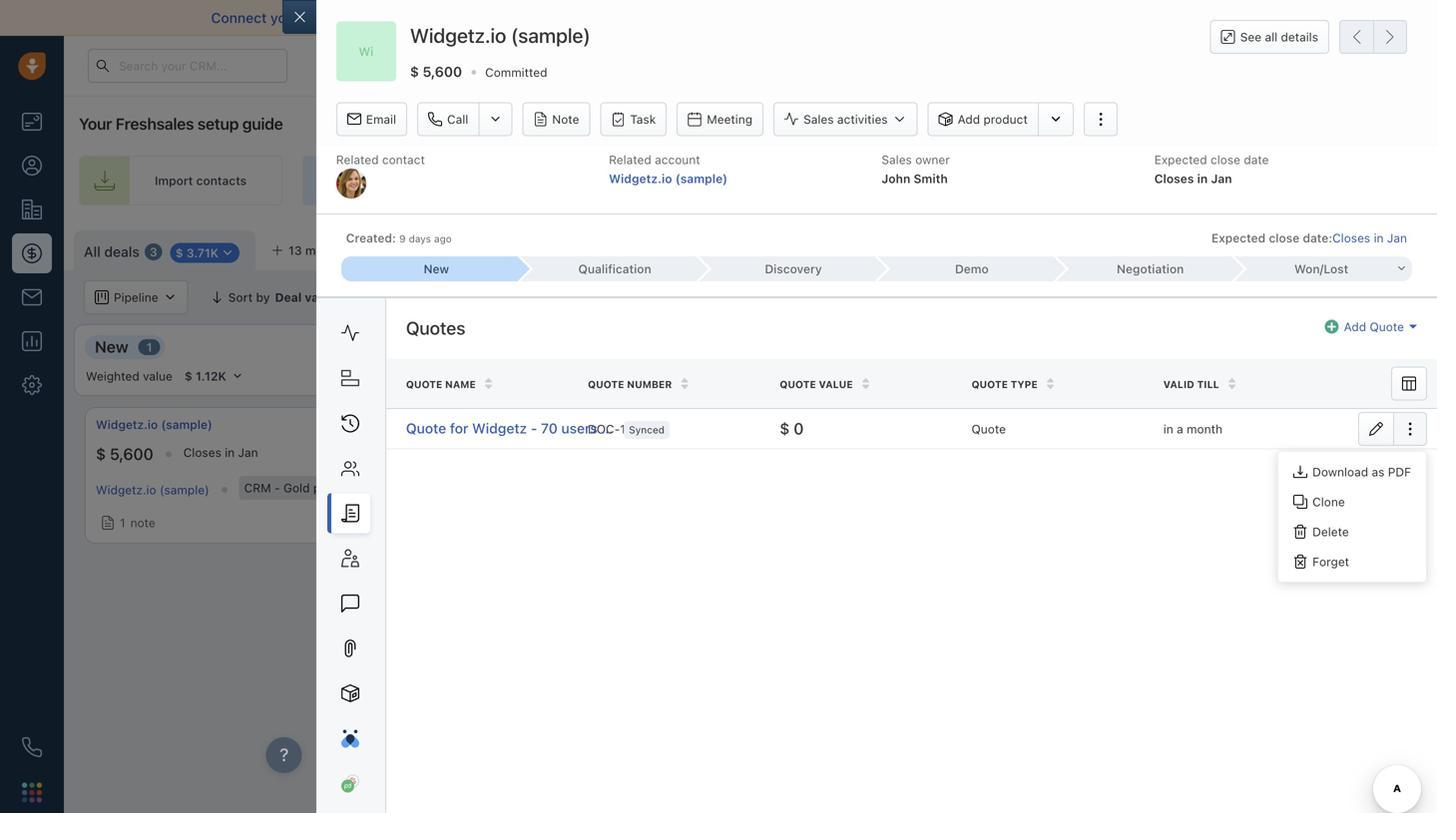 Task type: describe. For each thing, give the bounding box(es) containing it.
email button
[[336, 102, 407, 136]]

1 vertical spatial new
[[95, 338, 128, 357]]

your freshsales setup guide
[[79, 114, 283, 133]]

expected for expected close date
[[1155, 153, 1208, 167]]

you
[[1021, 9, 1045, 26]]

as
[[1372, 465, 1385, 479]]

closes in nov
[[492, 446, 569, 460]]

guide
[[242, 114, 283, 133]]

Search field
[[1330, 281, 1430, 315]]

your for mailbox
[[271, 9, 300, 26]]

connect your mailbox to improve deliverability and enable 2-way sync of email conversations.
[[211, 9, 828, 26]]

call button
[[417, 102, 479, 136]]

synced
[[629, 424, 665, 436]]

1 for 1
[[146, 340, 152, 354]]

discovery
[[765, 262, 822, 276]]

quote number
[[588, 379, 672, 390]]

all deals link
[[84, 242, 140, 262]]

number
[[627, 379, 672, 390]]

plan
[[313, 481, 337, 495]]

/
[[1320, 262, 1324, 276]]

gold
[[284, 481, 310, 495]]

your for team
[[672, 174, 698, 188]]

add up search field at the top right
[[1367, 241, 1390, 255]]

see all details
[[1241, 30, 1319, 44]]

demo
[[955, 262, 989, 276]]

1 team from the left
[[701, 174, 730, 188]]

nov
[[547, 446, 569, 460]]

negotiation
[[1117, 262, 1185, 276]]

related contact
[[336, 153, 425, 167]]

9
[[399, 233, 406, 244]]

5,600 inside widgetz.io (sample) dialog
[[423, 63, 462, 80]]

1 techcave (sam from the top
[[1360, 418, 1438, 432]]

valid
[[1164, 379, 1195, 390]]

expected for expected close date:
[[1212, 231, 1266, 245]]

note
[[552, 112, 580, 126]]

2 vertical spatial widgetz.io (sample) link
[[96, 483, 209, 497]]

0 horizontal spatial -
[[275, 481, 280, 495]]

see
[[1241, 30, 1262, 44]]

qualification inside widgetz.io (sample) dialog
[[579, 262, 652, 276]]

$ 0
[[780, 419, 804, 438]]

1 techcave (sam link from the top
[[1360, 416, 1438, 433]]

widgetz.io (sample) dialog
[[282, 0, 1438, 814]]

doc-
[[588, 422, 620, 436]]

product
[[984, 112, 1028, 126]]

0 vertical spatial (sam
[[1418, 418, 1438, 432]]

related account widgetz.io (sample)
[[609, 153, 728, 186]]

add deal inside button
[[1367, 241, 1418, 255]]

acme
[[420, 418, 453, 432]]

quote type
[[972, 379, 1038, 390]]

acme inc (sample)
[[420, 418, 528, 432]]

negotiation link
[[1056, 257, 1234, 281]]

delete
[[1313, 525, 1350, 539]]

all for deal
[[515, 291, 530, 305]]

sync
[[641, 9, 672, 26]]

email
[[366, 112, 396, 126]]

1 for 1 note
[[120, 516, 125, 530]]

quotas and forecasting link
[[1151, 281, 1328, 315]]

task button
[[600, 102, 667, 136]]

connect your mailbox link
[[211, 9, 358, 26]]

1 filter applied button
[[350, 281, 480, 315]]

1 inside widgetz.io (sample) dialog
[[620, 422, 626, 436]]

quote for widgetz - 70 users (sample) link
[[406, 420, 660, 437]]

days
[[409, 233, 431, 244]]

100
[[434, 445, 462, 464]]

related for related account widgetz.io (sample)
[[609, 153, 652, 167]]

deals for import
[[1255, 241, 1286, 255]]

so you don't have to start from scratch.
[[1001, 9, 1262, 26]]

sales
[[1200, 174, 1230, 188]]

scratch.
[[1208, 9, 1262, 26]]

13 more... button
[[261, 237, 357, 265]]

close for date:
[[1269, 231, 1300, 245]]

more...
[[305, 244, 346, 258]]

widgetz.io (sample) inside widgetz.io (sample) dialog
[[410, 23, 591, 47]]

conversations.
[[731, 9, 828, 26]]

70
[[541, 420, 558, 437]]

route
[[883, 174, 916, 188]]

add product button
[[928, 102, 1038, 136]]

new link
[[341, 257, 520, 281]]

quote value
[[780, 379, 853, 390]]

all deal owners
[[515, 291, 603, 305]]

freshworks switcher image
[[22, 783, 42, 803]]

meeting button
[[677, 102, 764, 136]]

$ 5,600 inside widgetz.io (sample) dialog
[[410, 63, 462, 80]]

add down valid
[[1167, 430, 1190, 444]]

account
[[655, 153, 701, 167]]

add product
[[958, 112, 1028, 126]]

date
[[1244, 153, 1269, 167]]

clone
[[1313, 495, 1346, 509]]

email
[[692, 9, 728, 26]]

qualification link
[[520, 257, 698, 281]]

setup
[[198, 114, 239, 133]]

route leads to your team link
[[807, 156, 1063, 206]]

phone element
[[12, 728, 52, 768]]

quote for widgetz - 70 users (sample)
[[406, 420, 660, 437]]

0 horizontal spatial and
[[520, 9, 545, 26]]

phone image
[[22, 738, 42, 758]]

improve
[[375, 9, 428, 26]]

widgetz.io inside related account widgetz.io (sample)
[[609, 172, 672, 186]]

add deal button
[[1340, 231, 1428, 265]]

1 techcave from the top
[[1360, 418, 1414, 432]]

download as pdf
[[1313, 465, 1412, 479]]

applied
[[424, 291, 467, 305]]

0 horizontal spatial qualification
[[418, 338, 514, 357]]

call
[[447, 112, 469, 126]]

expected close date: closes in jan
[[1212, 231, 1408, 245]]

13
[[289, 244, 302, 258]]

1 vertical spatial add deal
[[1167, 430, 1218, 444]]

pdf
[[1389, 465, 1412, 479]]

john
[[882, 172, 911, 186]]

1 horizontal spatial to
[[954, 174, 965, 188]]

ago
[[434, 233, 452, 244]]

quote inside "link"
[[1370, 320, 1405, 334]]

sequence
[[1233, 174, 1289, 188]]

see all details button
[[1211, 20, 1330, 54]]

sales owner john smith
[[882, 153, 950, 186]]

lost
[[1324, 262, 1349, 276]]

0 horizontal spatial container_wx8msf4aqz5i3rn1 image
[[101, 516, 115, 530]]

quote for quote for widgetz - 70 users (sample)
[[406, 420, 446, 437]]

jan for expected close date closes in jan
[[1212, 172, 1233, 186]]

quote for quote value
[[780, 379, 816, 390]]

close image
[[1408, 13, 1418, 23]]



Task type: vqa. For each thing, say whether or not it's contained in the screenshot.
the rightmost and
yes



Task type: locate. For each thing, give the bounding box(es) containing it.
container_wx8msf4aqz5i3rn1 image down "negotiation"
[[1151, 291, 1165, 305]]

add inside "link"
[[1345, 320, 1367, 334]]

add quote
[[1345, 320, 1405, 334]]

add quote link
[[1326, 318, 1418, 336]]

quote left 'name'
[[406, 379, 443, 390]]

1 filter applied
[[385, 291, 467, 305]]

1 horizontal spatial all
[[515, 291, 530, 305]]

deal inside button
[[1393, 241, 1418, 255]]

0 horizontal spatial jan
[[238, 446, 258, 460]]

task
[[630, 112, 656, 126]]

$
[[410, 63, 419, 80], [780, 419, 790, 438], [96, 445, 106, 464], [420, 445, 430, 464], [1360, 445, 1370, 464]]

and right "quotas"
[[1215, 290, 1237, 304]]

quote name
[[406, 379, 476, 390]]

1 down 3
[[146, 340, 152, 354]]

note
[[130, 516, 156, 530]]

1 inside button
[[385, 291, 391, 305]]

0 horizontal spatial related
[[336, 153, 379, 167]]

from
[[1173, 9, 1204, 26]]

jan for expected close date: closes in jan
[[1388, 231, 1408, 245]]

1 horizontal spatial team
[[998, 174, 1027, 188]]

1 horizontal spatial deals
[[1255, 241, 1286, 255]]

add inside button
[[958, 112, 981, 126]]

qualification up owners
[[579, 262, 652, 276]]

1 horizontal spatial sales
[[882, 153, 912, 167]]

container_wx8msf4aqz5i3rn1 image left filter
[[363, 291, 377, 305]]

quote left 'number'
[[588, 379, 625, 390]]

close left date: on the right of the page
[[1269, 231, 1300, 245]]

1 vertical spatial import
[[1214, 241, 1252, 255]]

0 vertical spatial all
[[84, 244, 101, 260]]

deal for add deal button
[[1393, 241, 1418, 255]]

new inside widgetz.io (sample) dialog
[[424, 262, 449, 276]]

0 vertical spatial $ 5,600
[[410, 63, 462, 80]]

techcave (sam down pdf
[[1360, 483, 1438, 497]]

quotas
[[1170, 290, 1212, 304]]

import inside button
[[1214, 241, 1252, 255]]

smith
[[914, 172, 948, 186]]

contacts
[[196, 174, 247, 188]]

deal
[[1393, 241, 1418, 255], [533, 291, 557, 305], [1194, 430, 1218, 444]]

1 vertical spatial (sam
[[1416, 483, 1438, 497]]

1 vertical spatial expected
[[1212, 231, 1266, 245]]

invite
[[637, 174, 669, 188]]

0 vertical spatial sales
[[804, 112, 834, 126]]

2 vertical spatial jan
[[238, 446, 258, 460]]

invite your team link
[[561, 156, 787, 206]]

0 vertical spatial techcave
[[1360, 418, 1414, 432]]

1 horizontal spatial add deal
[[1367, 241, 1418, 255]]

team
[[701, 174, 730, 188], [998, 174, 1027, 188]]

jan up search field at the top right
[[1388, 231, 1408, 245]]

expected down create sales sequence
[[1212, 231, 1266, 245]]

sales for sales activities
[[804, 112, 834, 126]]

0 vertical spatial widgetz.io (sample)
[[410, 23, 591, 47]]

1 left filter
[[385, 291, 391, 305]]

0 vertical spatial expected
[[1155, 153, 1208, 167]]

and inside "link"
[[1215, 290, 1237, 304]]

your
[[79, 114, 112, 133]]

all inside button
[[515, 291, 530, 305]]

1 vertical spatial widgetz.io (sample) link
[[96, 416, 212, 433]]

quotes
[[406, 317, 466, 339]]

0 horizontal spatial to
[[358, 9, 372, 26]]

forget
[[1313, 555, 1350, 569]]

jan up crm
[[238, 446, 258, 460]]

jan
[[1212, 172, 1233, 186], [1388, 231, 1408, 245], [238, 446, 258, 460]]

won / lost
[[1295, 262, 1349, 276]]

widgetz
[[472, 420, 527, 437]]

$ 5,600
[[410, 63, 462, 80], [96, 445, 153, 464]]

your down account
[[672, 174, 698, 188]]

import contacts
[[155, 174, 247, 188]]

sales up john
[[882, 153, 912, 167]]

0 horizontal spatial container_wx8msf4aqz5i3rn1 image
[[493, 291, 507, 305]]

1 container_wx8msf4aqz5i3rn1 image from the left
[[493, 291, 507, 305]]

2 container_wx8msf4aqz5i3rn1 image from the left
[[1151, 291, 1165, 305]]

start
[[1138, 9, 1169, 26]]

2 techcave (sam link from the top
[[1360, 483, 1438, 497]]

0 horizontal spatial deals
[[104, 244, 140, 260]]

0 horizontal spatial 5,600
[[110, 445, 153, 464]]

expected inside expected close date closes in jan
[[1155, 153, 1208, 167]]

have
[[1087, 9, 1118, 26]]

1 horizontal spatial container_wx8msf4aqz5i3rn1 image
[[1151, 291, 1165, 305]]

1 vertical spatial techcave (sam
[[1360, 483, 1438, 497]]

name
[[445, 379, 476, 390]]

widgetz.io (sample) link down account
[[609, 172, 728, 186]]

2 techcave from the top
[[1360, 483, 1413, 497]]

1 horizontal spatial 5,600
[[423, 63, 462, 80]]

deals inside import deals button
[[1255, 241, 1286, 255]]

details
[[1281, 30, 1319, 44]]

all deal owners button
[[480, 281, 616, 315]]

sales left the activities
[[804, 112, 834, 126]]

0 horizontal spatial add deal
[[1167, 430, 1218, 444]]

your right leads
[[969, 174, 994, 188]]

quote down the quote type
[[972, 422, 1006, 436]]

0 horizontal spatial sales
[[804, 112, 834, 126]]

add left product
[[958, 112, 981, 126]]

2 vertical spatial widgetz.io (sample)
[[96, 483, 209, 497]]

all deals 3
[[84, 244, 157, 260]]

route leads to your team
[[883, 174, 1027, 188]]

related inside related account widgetz.io (sample)
[[609, 153, 652, 167]]

new up the applied
[[424, 262, 449, 276]]

closes inside expected close date closes in jan
[[1155, 172, 1195, 186]]

5,600
[[423, 63, 462, 80], [110, 445, 153, 464]]

1 horizontal spatial related
[[609, 153, 652, 167]]

add deal down valid till
[[1167, 430, 1218, 444]]

1 vertical spatial qualification
[[418, 338, 514, 357]]

created:
[[346, 231, 396, 245]]

mailbox
[[304, 9, 355, 26]]

0 vertical spatial jan
[[1212, 172, 1233, 186]]

0 vertical spatial -
[[531, 420, 537, 437]]

value
[[819, 379, 853, 390]]

1 horizontal spatial new
[[424, 262, 449, 276]]

techcave down as
[[1360, 483, 1413, 497]]

quote for quote number
[[588, 379, 625, 390]]

discovery link
[[698, 257, 877, 281]]

1 vertical spatial techcave
[[1360, 483, 1413, 497]]

techcave (sam up 3,200
[[1360, 418, 1438, 432]]

1 horizontal spatial close
[[1269, 231, 1300, 245]]

0 vertical spatial container_wx8msf4aqz5i3rn1 image
[[363, 291, 377, 305]]

1 vertical spatial jan
[[1388, 231, 1408, 245]]

deliverability
[[432, 9, 516, 26]]

2 horizontal spatial your
[[969, 174, 994, 188]]

your
[[271, 9, 300, 26], [672, 174, 698, 188], [969, 174, 994, 188]]

in inside expected close date closes in jan
[[1198, 172, 1208, 186]]

to up wi on the left
[[358, 9, 372, 26]]

0 horizontal spatial all
[[84, 244, 101, 260]]

your left mailbox
[[271, 9, 300, 26]]

import
[[155, 174, 193, 188], [1214, 241, 1252, 255]]

5,600 up 1 note
[[110, 445, 153, 464]]

0
[[794, 419, 804, 438]]

expected up create
[[1155, 153, 1208, 167]]

1 vertical spatial -
[[275, 481, 280, 495]]

import deals button
[[1187, 231, 1296, 265]]

forecasting
[[1240, 290, 1308, 304]]

add down search field at the top right
[[1345, 320, 1367, 334]]

1 vertical spatial deal
[[533, 291, 557, 305]]

team down meeting button
[[701, 174, 730, 188]]

deal right a
[[1194, 430, 1218, 444]]

new down all deals link
[[95, 338, 128, 357]]

1 horizontal spatial and
[[1215, 290, 1237, 304]]

$ 5,600 up call button
[[410, 63, 462, 80]]

1 for 1 filter applied
[[385, 291, 391, 305]]

quote
[[1370, 320, 1405, 334], [406, 379, 443, 390], [588, 379, 625, 390], [780, 379, 816, 390], [972, 379, 1008, 390], [406, 420, 446, 437], [972, 422, 1006, 436]]

jan left the sequence
[[1212, 172, 1233, 186]]

import for import contacts
[[155, 174, 193, 188]]

quote left type
[[972, 379, 1008, 390]]

committed
[[485, 65, 548, 79]]

valid till
[[1164, 379, 1220, 390]]

sales inside sales owner john smith
[[882, 153, 912, 167]]

0 vertical spatial and
[[520, 9, 545, 26]]

don't
[[1048, 9, 1083, 26]]

1 horizontal spatial your
[[672, 174, 698, 188]]

- inside widgetz.io (sample) dialog
[[531, 420, 537, 437]]

2 team from the left
[[998, 174, 1027, 188]]

0 horizontal spatial $ 5,600
[[96, 445, 153, 464]]

import left "contacts"
[[155, 174, 193, 188]]

quote for quote name
[[406, 379, 443, 390]]

1 vertical spatial container_wx8msf4aqz5i3rn1 image
[[101, 516, 115, 530]]

0 vertical spatial widgetz.io (sample) link
[[609, 172, 728, 186]]

all for deals
[[84, 244, 101, 260]]

related up invite
[[609, 153, 652, 167]]

widgetz.io (sample) up closes in jan
[[96, 418, 212, 432]]

widgetz.io (sample) link
[[609, 172, 728, 186], [96, 416, 212, 433], [96, 483, 209, 497]]

container_wx8msf4aqz5i3rn1 image right the applied
[[493, 291, 507, 305]]

deal up search field at the top right
[[1393, 241, 1418, 255]]

(sample) inside related account widgetz.io (sample)
[[676, 172, 728, 186]]

team down product
[[998, 174, 1027, 188]]

0 vertical spatial import
[[155, 174, 193, 188]]

- left 70
[[531, 420, 537, 437]]

0 vertical spatial close
[[1211, 153, 1241, 167]]

deal inside button
[[533, 291, 557, 305]]

new
[[424, 262, 449, 276], [95, 338, 128, 357]]

quote for quote type
[[972, 379, 1008, 390]]

1 horizontal spatial jan
[[1212, 172, 1233, 186]]

related for related contact
[[336, 153, 379, 167]]

container_wx8msf4aqz5i3rn1 image inside quotas and forecasting "link"
[[1151, 291, 1165, 305]]

quote left 'value'
[[780, 379, 816, 390]]

freshsales
[[116, 114, 194, 133]]

deals for all
[[104, 244, 140, 260]]

1 vertical spatial widgetz.io (sample)
[[96, 418, 212, 432]]

close up create sales sequence
[[1211, 153, 1241, 167]]

all left owners
[[515, 291, 530, 305]]

1 horizontal spatial container_wx8msf4aqz5i3rn1 image
[[363, 291, 377, 305]]

to left start
[[1121, 9, 1135, 26]]

1 left the 'note'
[[120, 516, 125, 530]]

container_wx8msf4aqz5i3rn1 image
[[493, 291, 507, 305], [1151, 291, 1165, 305]]

quote up $ 100
[[406, 420, 446, 437]]

container_wx8msf4aqz5i3rn1 image inside all deal owners button
[[493, 291, 507, 305]]

1
[[385, 291, 391, 305], [146, 340, 152, 354], [620, 422, 626, 436], [120, 516, 125, 530]]

0 vertical spatial new
[[424, 262, 449, 276]]

create sales sequence
[[1158, 174, 1289, 188]]

0 horizontal spatial your
[[271, 9, 300, 26]]

widgetz.io (sample) link up closes in jan
[[96, 416, 212, 433]]

create
[[1158, 174, 1197, 188]]

closes in jan
[[183, 446, 258, 460]]

close for date
[[1211, 153, 1241, 167]]

1 horizontal spatial expected
[[1212, 231, 1266, 245]]

related down email button
[[336, 153, 379, 167]]

- left gold
[[275, 481, 280, 495]]

0 vertical spatial techcave (sam
[[1360, 418, 1438, 432]]

to right leads
[[954, 174, 965, 188]]

close inside expected close date closes in jan
[[1211, 153, 1241, 167]]

widgetz.io (sample) link up the 'note'
[[96, 483, 209, 497]]

doc-1
[[588, 422, 626, 436]]

2 vertical spatial deal
[[1194, 430, 1218, 444]]

container_wx8msf4aqz5i3rn1 image left 1 note
[[101, 516, 115, 530]]

for
[[450, 420, 469, 437]]

1 horizontal spatial qualification
[[579, 262, 652, 276]]

0 vertical spatial deal
[[1393, 241, 1418, 255]]

0 horizontal spatial team
[[701, 174, 730, 188]]

1 vertical spatial close
[[1269, 231, 1300, 245]]

0 horizontal spatial deal
[[533, 291, 557, 305]]

1 vertical spatial sales
[[882, 153, 912, 167]]

import up 'quotas and forecasting'
[[1214, 241, 1252, 255]]

1 vertical spatial and
[[1215, 290, 1237, 304]]

0 vertical spatial techcave (sam link
[[1360, 416, 1438, 433]]

owners
[[561, 291, 603, 305]]

wi
[[359, 44, 374, 58]]

0 horizontal spatial close
[[1211, 153, 1241, 167]]

2 horizontal spatial to
[[1121, 9, 1135, 26]]

Search your CRM... text field
[[88, 49, 288, 83]]

1 related from the left
[[336, 153, 379, 167]]

o
[[382, 244, 391, 258]]

widgetz.io (sample) up committed
[[410, 23, 591, 47]]

quotas and forecasting
[[1170, 290, 1308, 304]]

techcave up $ 3,200
[[1360, 418, 1414, 432]]

activities
[[838, 112, 888, 126]]

0 horizontal spatial import
[[155, 174, 193, 188]]

1 vertical spatial all
[[515, 291, 530, 305]]

2 horizontal spatial jan
[[1388, 231, 1408, 245]]

1 horizontal spatial deal
[[1194, 430, 1218, 444]]

techcave (sam link down pdf
[[1360, 483, 1438, 497]]

1 vertical spatial 5,600
[[110, 445, 153, 464]]

import for import deals
[[1214, 241, 1252, 255]]

jan inside expected close date closes in jan
[[1212, 172, 1233, 186]]

container_wx8msf4aqz5i3rn1 image
[[363, 291, 377, 305], [101, 516, 115, 530]]

1 horizontal spatial import
[[1214, 241, 1252, 255]]

container_wx8msf4aqz5i3rn1 image inside 1 filter applied button
[[363, 291, 377, 305]]

5,600 up call button
[[423, 63, 462, 80]]

of
[[675, 9, 689, 26]]

0 vertical spatial qualification
[[579, 262, 652, 276]]

2 related from the left
[[609, 153, 652, 167]]

0 horizontal spatial expected
[[1155, 153, 1208, 167]]

0 vertical spatial 5,600
[[423, 63, 462, 80]]

⌘ o
[[367, 244, 391, 258]]

add deal up search field at the top right
[[1367, 241, 1418, 255]]

crm - gold plan monthly (sample)
[[244, 481, 439, 495]]

acme inc (sample) link
[[420, 416, 528, 433]]

2 techcave (sam from the top
[[1360, 483, 1438, 497]]

sales for sales owner john smith
[[882, 153, 912, 167]]

$ 5,600 up 1 note
[[96, 445, 153, 464]]

import deals group
[[1187, 231, 1330, 265]]

note button
[[522, 102, 590, 136]]

2 horizontal spatial deal
[[1393, 241, 1418, 255]]

1 vertical spatial $ 5,600
[[96, 445, 153, 464]]

and left enable
[[520, 9, 545, 26]]

quote down search field at the top right
[[1370, 320, 1405, 334]]

owner
[[916, 153, 950, 167]]

all left 3
[[84, 244, 101, 260]]

widgetz.io (sample) up the 'note'
[[96, 483, 209, 497]]

deal left owners
[[533, 291, 557, 305]]

import deals
[[1214, 241, 1286, 255]]

qualification up 'name'
[[418, 338, 514, 357]]

0 vertical spatial add deal
[[1367, 241, 1418, 255]]

0 horizontal spatial new
[[95, 338, 128, 357]]

1 left the synced
[[620, 422, 626, 436]]

techcave (sam link up 3,200
[[1360, 416, 1438, 433]]

1 horizontal spatial -
[[531, 420, 537, 437]]

deal for all deal owners button
[[533, 291, 557, 305]]

1 vertical spatial techcave (sam link
[[1360, 483, 1438, 497]]

1 horizontal spatial $ 5,600
[[410, 63, 462, 80]]

expected
[[1155, 153, 1208, 167], [1212, 231, 1266, 245]]



